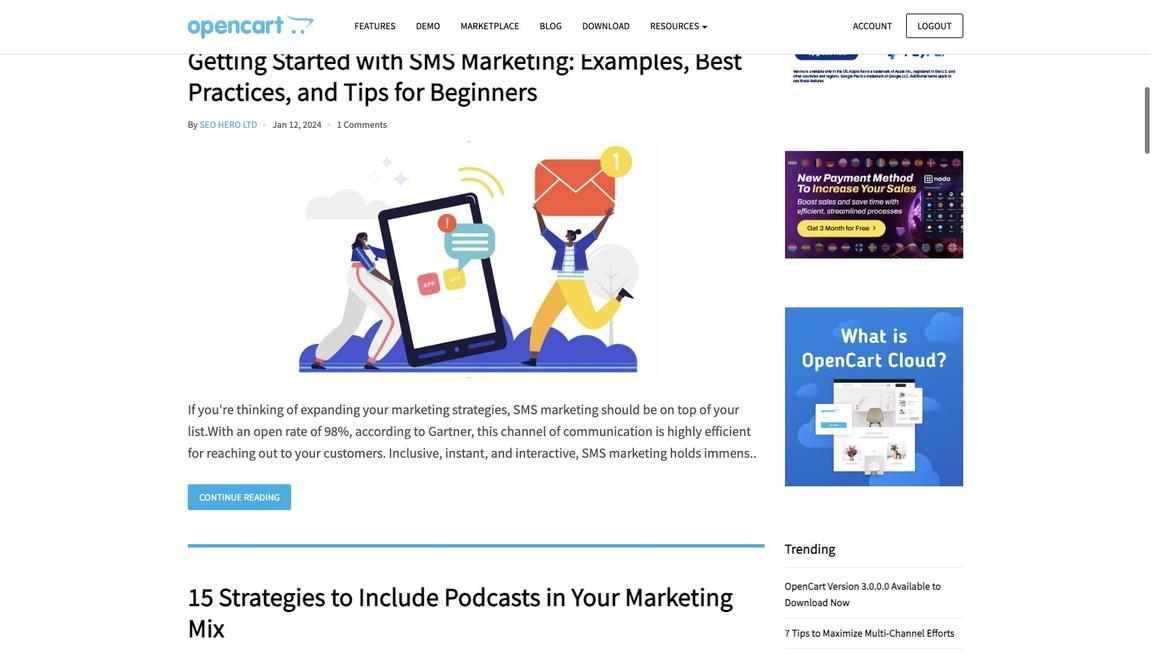 Task type: locate. For each thing, give the bounding box(es) containing it.
and
[[297, 75, 338, 107], [491, 444, 513, 461]]

of right the top
[[699, 401, 711, 418]]

1 horizontal spatial for
[[394, 75, 424, 107]]

of right rate
[[310, 422, 322, 439]]

1 horizontal spatial download
[[785, 596, 828, 609]]

features link
[[344, 14, 406, 38]]

0 vertical spatial sms
[[409, 44, 455, 76]]

for inside getting started with sms marketing: examples, best practices, and tips for beginners
[[394, 75, 424, 107]]

7 tips to maximize multi-channel efforts
[[785, 626, 955, 639]]

if
[[188, 401, 195, 418]]

your up according
[[363, 401, 389, 418]]

1 horizontal spatial sms
[[513, 401, 538, 418]]

trending
[[785, 540, 835, 557]]

of
[[286, 401, 298, 418], [699, 401, 711, 418], [310, 422, 322, 439], [549, 422, 560, 439]]

download up the examples,
[[582, 20, 630, 32]]

account
[[853, 19, 892, 32]]

for down demo link
[[394, 75, 424, 107]]

out
[[258, 444, 278, 461]]

to inside 15 strategies to include podcasts in your marketing mix
[[331, 581, 353, 613]]

for inside if you're thinking of expanding your marketing strategies, sms marketing should be on top of your list.with an open rate of 98%, according to gartner, this channel of communication is highly efficient for reaching out to your customers. inclusive, instant, and interactive, sms marketing holds immens..
[[188, 444, 204, 461]]

marketing
[[391, 401, 450, 418], [540, 401, 598, 418], [609, 444, 667, 461]]

expanding
[[301, 401, 360, 418]]

0 vertical spatial for
[[394, 75, 424, 107]]

examples,
[[580, 44, 690, 76]]

opencart - blog image
[[188, 14, 314, 39]]

0 horizontal spatial tips
[[344, 75, 389, 107]]

immens..
[[704, 444, 757, 461]]

download down opencart
[[785, 596, 828, 609]]

your
[[363, 401, 389, 418], [713, 401, 739, 418], [295, 444, 321, 461]]

hero
[[218, 118, 241, 131]]

0 horizontal spatial for
[[188, 444, 204, 461]]

1 horizontal spatial tips
[[792, 626, 810, 639]]

practices,
[[188, 75, 292, 107]]

getting
[[188, 44, 267, 76]]

1 horizontal spatial and
[[491, 444, 513, 461]]

to
[[414, 422, 425, 439], [280, 444, 292, 461], [932, 579, 941, 592], [331, 581, 353, 613], [812, 626, 821, 639]]

demo link
[[406, 14, 450, 38]]

and down this
[[491, 444, 513, 461]]

continue
[[199, 491, 242, 503]]

1 vertical spatial sms
[[513, 401, 538, 418]]

for down list.with
[[188, 444, 204, 461]]

started
[[272, 44, 351, 76]]

marketing up 'communication'
[[540, 401, 598, 418]]

maximize
[[823, 626, 863, 639]]

to left include
[[331, 581, 353, 613]]

2 horizontal spatial sms
[[582, 444, 606, 461]]

0 vertical spatial and
[[297, 75, 338, 107]]

and inside getting started with sms marketing: examples, best practices, and tips for beginners
[[297, 75, 338, 107]]

and inside if you're thinking of expanding your marketing strategies, sms marketing should be on top of your list.with an open rate of 98%, according to gartner, this channel of communication is highly efficient for reaching out to your customers. inclusive, instant, and interactive, sms marketing holds immens..
[[491, 444, 513, 461]]

1 vertical spatial and
[[491, 444, 513, 461]]

thinking
[[237, 401, 284, 418]]

to right available
[[932, 579, 941, 592]]

by seo hero ltd
[[188, 118, 257, 131]]

98%,
[[324, 422, 352, 439]]

of up rate
[[286, 401, 298, 418]]

rate
[[285, 422, 307, 439]]

sms down 'communication'
[[582, 444, 606, 461]]

7
[[785, 626, 790, 639]]

resources
[[650, 20, 701, 32]]

open
[[253, 422, 283, 439]]

blog link
[[530, 14, 572, 38]]

tips right the 7
[[792, 626, 810, 639]]

to left maximize
[[812, 626, 821, 639]]

version
[[828, 579, 859, 592]]

0 horizontal spatial download
[[582, 20, 630, 32]]

inclusive,
[[389, 444, 442, 461]]

available
[[891, 579, 930, 592]]

opencart cloud image
[[785, 308, 963, 486]]

on
[[660, 401, 675, 418]]

tips up comments
[[344, 75, 389, 107]]

0 vertical spatial download
[[582, 20, 630, 32]]

1 vertical spatial for
[[188, 444, 204, 461]]

sms up the channel
[[513, 401, 538, 418]]

your down rate
[[295, 444, 321, 461]]

0 vertical spatial tips
[[344, 75, 389, 107]]

2 horizontal spatial marketing
[[609, 444, 667, 461]]

is
[[655, 422, 664, 439]]

0 horizontal spatial and
[[297, 75, 338, 107]]

strategies
[[219, 581, 326, 613]]

3.0.0.0
[[861, 579, 889, 592]]

resources link
[[640, 14, 718, 38]]

1
[[337, 118, 342, 131]]

download
[[582, 20, 630, 32], [785, 596, 828, 609]]

1 vertical spatial download
[[785, 596, 828, 609]]

to up inclusive,
[[414, 422, 425, 439]]

and up 2024
[[297, 75, 338, 107]]

marketing down the is
[[609, 444, 667, 461]]

your up efficient
[[713, 401, 739, 418]]

tips inside getting started with sms marketing: examples, best practices, and tips for beginners
[[344, 75, 389, 107]]

comments
[[343, 118, 387, 131]]

by
[[188, 118, 198, 131]]

tips
[[344, 75, 389, 107], [792, 626, 810, 639]]

marketing up 'gartner,'
[[391, 401, 450, 418]]

should
[[601, 401, 640, 418]]

noda image
[[785, 116, 963, 294]]

you're
[[198, 401, 234, 418]]

opencart version 3.0.0.0 available to download now
[[785, 579, 941, 609]]

getting started with sms marketing: examples, best practices, and tips for beginners
[[188, 44, 742, 107]]

list.with
[[188, 422, 234, 439]]

sms down demo link
[[409, 44, 455, 76]]

0 horizontal spatial sms
[[409, 44, 455, 76]]

mix
[[188, 612, 224, 644]]

download link
[[572, 14, 640, 38]]

for
[[394, 75, 424, 107], [188, 444, 204, 461]]

2 horizontal spatial your
[[713, 401, 739, 418]]



Task type: describe. For each thing, give the bounding box(es) containing it.
an
[[236, 422, 251, 439]]

continue reading link
[[188, 484, 291, 510]]

channel
[[501, 422, 546, 439]]

beginners
[[430, 75, 538, 107]]

15 strategies to include podcasts in your marketing mix link
[[188, 581, 764, 644]]

channel
[[889, 626, 925, 639]]

to inside the opencart version 3.0.0.0 available to download now
[[932, 579, 941, 592]]

instant,
[[445, 444, 488, 461]]

1 horizontal spatial your
[[363, 401, 389, 418]]

opencart
[[785, 579, 826, 592]]

gartner,
[[428, 422, 474, 439]]

12,
[[289, 118, 301, 131]]

include
[[358, 581, 439, 613]]

features
[[354, 20, 396, 32]]

podcasts
[[444, 581, 541, 613]]

jan
[[272, 118, 287, 131]]

demo
[[416, 20, 440, 32]]

according
[[355, 422, 411, 439]]

communication
[[563, 422, 653, 439]]

ltd
[[243, 118, 257, 131]]

in
[[546, 581, 566, 613]]

highly
[[667, 422, 702, 439]]

reaching
[[206, 444, 256, 461]]

15 strategies to include podcasts in your marketing mix
[[188, 581, 733, 644]]

getting started with sms marketing: examples, best practices, and tips for beginners image
[[188, 141, 751, 378]]

marketplace
[[461, 20, 519, 32]]

holds
[[670, 444, 701, 461]]

top
[[677, 401, 697, 418]]

0 horizontal spatial marketing
[[391, 401, 450, 418]]

this
[[477, 422, 498, 439]]

1 horizontal spatial marketing
[[540, 401, 598, 418]]

efforts
[[927, 626, 955, 639]]

seo
[[200, 118, 216, 131]]

reading
[[244, 491, 280, 503]]

of up interactive, at the bottom of the page
[[549, 422, 560, 439]]

if you're thinking of expanding your marketing strategies, sms marketing should be on top of your list.with an open rate of 98%, according to gartner, this channel of communication is highly efficient for reaching out to your customers. inclusive, instant, and interactive, sms marketing holds immens..
[[188, 401, 757, 461]]

opencart version 3.0.0.0 available to download now link
[[785, 579, 941, 609]]

sms inside getting started with sms marketing: examples, best practices, and tips for beginners
[[409, 44, 455, 76]]

0 horizontal spatial your
[[295, 444, 321, 461]]

seo hero ltd link
[[200, 118, 257, 131]]

your
[[571, 581, 620, 613]]

1 comments
[[337, 118, 387, 131]]

logout
[[918, 19, 952, 32]]

strategies,
[[452, 401, 510, 418]]

1 vertical spatial tips
[[792, 626, 810, 639]]

blog
[[540, 20, 562, 32]]

15
[[188, 581, 213, 613]]

to right out
[[280, 444, 292, 461]]

2 vertical spatial sms
[[582, 444, 606, 461]]

2024
[[303, 118, 322, 131]]

now
[[830, 596, 850, 609]]

logout link
[[906, 13, 963, 38]]

customers.
[[324, 444, 386, 461]]

jan 12, 2024
[[272, 118, 322, 131]]

account link
[[842, 13, 904, 38]]

be
[[643, 401, 657, 418]]

interactive,
[[515, 444, 579, 461]]

7 tips to maximize multi-channel efforts link
[[785, 626, 955, 639]]

multi-
[[865, 626, 889, 639]]

marketing
[[625, 581, 733, 613]]

with
[[356, 44, 404, 76]]

efficient
[[705, 422, 751, 439]]

best
[[695, 44, 742, 76]]

paypal blog image
[[785, 0, 963, 102]]

continue reading
[[199, 491, 280, 503]]

marketing:
[[460, 44, 575, 76]]

marketplace link
[[450, 14, 530, 38]]

getting started with sms marketing: examples, best practices, and tips for beginners link
[[188, 44, 764, 107]]

download inside the opencart version 3.0.0.0 available to download now
[[785, 596, 828, 609]]



Task type: vqa. For each thing, say whether or not it's contained in the screenshot.
Marketplace link
yes



